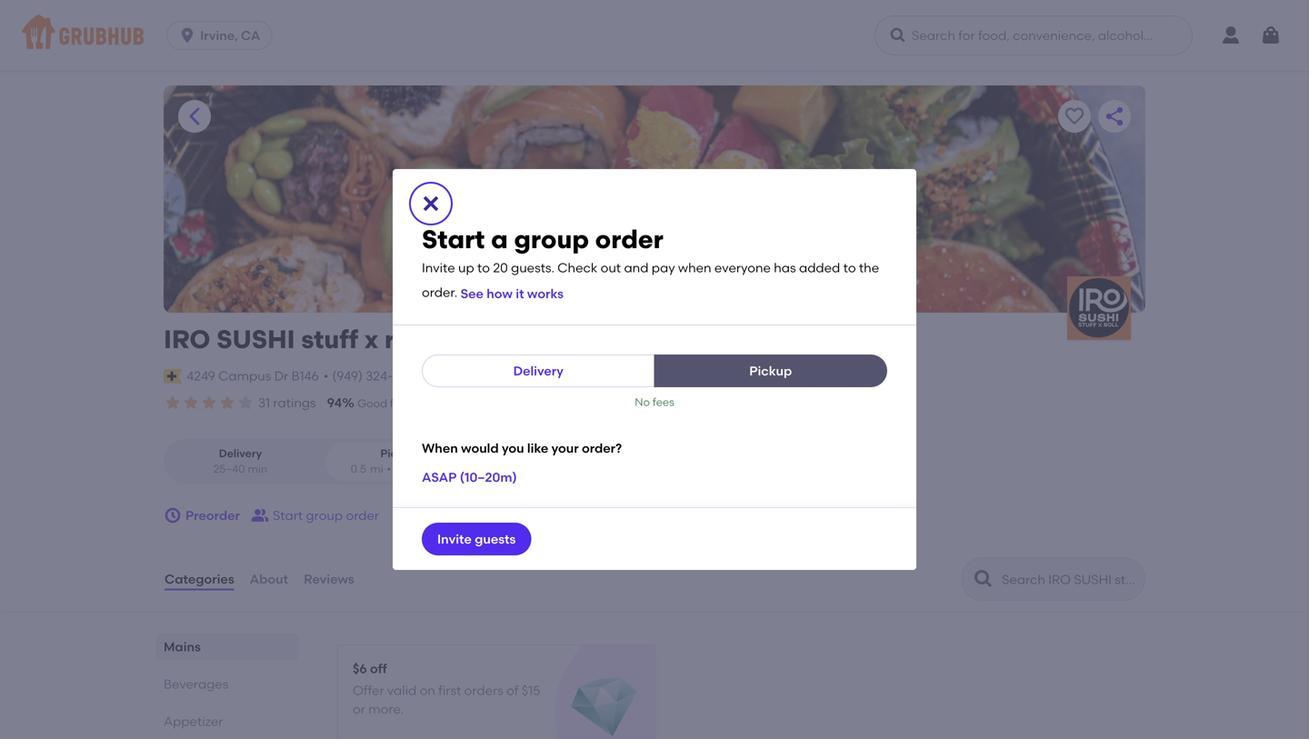Task type: describe. For each thing, give the bounding box(es) containing it.
promo image
[[571, 675, 638, 739]]

$6
[[353, 661, 367, 676]]

caret left icon image
[[184, 105, 205, 127]]

reviews
[[304, 571, 354, 587]]

correct order
[[588, 397, 659, 410]]

ratings
[[273, 395, 316, 410]]

guests.
[[511, 260, 555, 276]]

asap (10–20m)
[[422, 469, 517, 485]]

valid
[[387, 683, 417, 698]]

people icon image
[[251, 506, 269, 525]]

min inside delivery 25–40 min
[[248, 462, 267, 476]]

of
[[507, 683, 519, 698]]

about button
[[249, 546, 289, 612]]

25–40
[[213, 462, 245, 476]]

up
[[458, 260, 474, 276]]

see how it works button
[[461, 277, 564, 310]]

delivery for delivery
[[513, 363, 564, 379]]

31 ratings
[[258, 395, 316, 410]]

10–20
[[395, 462, 424, 476]]

good
[[357, 397, 387, 410]]

svg image
[[1260, 25, 1282, 46]]

2 to from the left
[[843, 260, 856, 276]]

irvine, ca
[[200, 28, 260, 43]]

Search IRO SUSHI stuff x roll search field
[[1000, 571, 1139, 588]]

guests
[[475, 531, 516, 547]]

order?
[[582, 440, 622, 456]]

(949)
[[332, 368, 363, 384]]

and
[[624, 260, 649, 276]]

added
[[799, 260, 840, 276]]

0.5
[[351, 462, 367, 476]]

1 vertical spatial order
[[631, 397, 659, 410]]

2 star icon image from the left
[[182, 394, 200, 412]]

order inside start a group order invite up to 20 guests. check out and pay when everyone has added to the order.
[[595, 224, 663, 255]]

0 vertical spatial •
[[324, 368, 329, 384]]

4249 campus dr b146 button
[[186, 366, 320, 386]]

preorder
[[185, 508, 240, 523]]

(10–20m)
[[460, 469, 517, 485]]

more.
[[368, 701, 404, 717]]

min inside pickup 0.5 mi • 10–20 min
[[427, 462, 447, 476]]

start group order button
[[251, 499, 379, 532]]

start a group order invite up to 20 guests. check out and pay when everyone has added to the order.
[[422, 224, 879, 300]]

fees
[[653, 395, 674, 409]]

campus
[[218, 368, 271, 384]]

main navigation navigation
[[0, 0, 1309, 71]]

4249
[[187, 368, 215, 384]]

stuff
[[301, 324, 358, 355]]

beverages
[[164, 676, 228, 692]]

invite inside start a group order invite up to 20 guests. check out and pay when everyone has added to the order.
[[422, 260, 455, 276]]

categories button
[[164, 546, 235, 612]]

out
[[601, 260, 621, 276]]

start for a
[[422, 224, 485, 255]]

food
[[390, 397, 414, 410]]

iro sushi stuff x roll logo image
[[1067, 276, 1131, 340]]

94
[[327, 395, 342, 410]]

categories
[[165, 571, 234, 587]]

• inside pickup 0.5 mi • 10–20 min
[[387, 462, 391, 476]]

when
[[678, 260, 711, 276]]

pickup button
[[654, 355, 887, 387]]

how
[[487, 286, 513, 301]]

everyone
[[715, 260, 771, 276]]

pickup for pickup 0.5 mi • 10–20 min
[[380, 447, 417, 460]]

3 star icon image from the left
[[200, 394, 218, 412]]

asap (10–20m) button
[[422, 461, 517, 494]]

mi
[[370, 462, 383, 476]]

first
[[438, 683, 461, 698]]

offer
[[353, 683, 384, 698]]

invite guests button
[[422, 523, 531, 555]]

appetizer
[[164, 714, 223, 729]]

iro
[[164, 324, 210, 355]]

sushi
[[217, 324, 295, 355]]

asap
[[422, 469, 457, 485]]

has
[[774, 260, 796, 276]]

when
[[422, 440, 458, 456]]

off
[[370, 661, 387, 676]]



Task type: vqa. For each thing, say whether or not it's contained in the screenshot.
1:45Pm
no



Task type: locate. For each thing, give the bounding box(es) containing it.
7171
[[393, 368, 414, 384]]

$6 off offer valid on first orders of $15 or more.
[[353, 661, 540, 717]]

to left 20
[[477, 260, 490, 276]]

order up and
[[595, 224, 663, 255]]

1 horizontal spatial start
[[422, 224, 485, 255]]

star icon image
[[164, 394, 182, 412], [182, 394, 200, 412], [200, 394, 218, 412], [218, 394, 236, 412], [236, 394, 255, 412]]

5 star icon image from the left
[[236, 394, 255, 412]]

0 vertical spatial pickup
[[749, 363, 792, 379]]

roll
[[385, 324, 425, 355]]

1 horizontal spatial to
[[843, 260, 856, 276]]

start up up
[[422, 224, 485, 255]]

invite left guests
[[437, 531, 472, 547]]

order
[[595, 224, 663, 255], [631, 397, 659, 410], [346, 508, 379, 523]]

svg image inside irvine, ca button
[[178, 26, 196, 45]]

dr
[[274, 368, 288, 384]]

preorder button
[[164, 499, 240, 532]]

no
[[635, 395, 650, 409]]

delivery inside button
[[513, 363, 564, 379]]

invite up order.
[[422, 260, 455, 276]]

1 vertical spatial delivery
[[219, 447, 262, 460]]

•
[[324, 368, 329, 384], [387, 462, 391, 476]]

no fees
[[635, 395, 674, 409]]

see how it works
[[461, 286, 564, 301]]

4249 campus dr b146
[[187, 368, 319, 384]]

the
[[859, 260, 879, 276]]

1 horizontal spatial pickup
[[749, 363, 792, 379]]

2 min from the left
[[427, 462, 447, 476]]

1 horizontal spatial delivery
[[513, 363, 564, 379]]

delivery button
[[422, 355, 655, 387]]

0 horizontal spatial •
[[324, 368, 329, 384]]

• right mi
[[387, 462, 391, 476]]

order down 0.5
[[346, 508, 379, 523]]

order inside button
[[346, 508, 379, 523]]

start inside button
[[273, 508, 303, 523]]

min
[[248, 462, 267, 476], [427, 462, 447, 476]]

start inside start a group order invite up to 20 guests. check out and pay when everyone has added to the order.
[[422, 224, 485, 255]]

would
[[461, 440, 499, 456]]

on
[[420, 683, 435, 698]]

pickup inside button
[[749, 363, 792, 379]]

delivery 25–40 min
[[213, 447, 267, 476]]

1 horizontal spatial group
[[514, 224, 589, 255]]

check
[[558, 260, 598, 276]]

orders
[[464, 683, 503, 698]]

0 horizontal spatial to
[[477, 260, 490, 276]]

delivery up like at the bottom of page
[[513, 363, 564, 379]]

start
[[422, 224, 485, 255], [273, 508, 303, 523]]

group
[[514, 224, 589, 255], [306, 508, 343, 523]]

delivery inside delivery 25–40 min
[[219, 447, 262, 460]]

subscription pass image
[[164, 369, 182, 384]]

or
[[353, 701, 365, 717]]

20
[[493, 260, 508, 276]]

irvine, ca button
[[166, 21, 279, 50]]

when would you like your order?
[[422, 440, 622, 456]]

start for group
[[273, 508, 303, 523]]

group up guests.
[[514, 224, 589, 255]]

1 horizontal spatial •
[[387, 462, 391, 476]]

a
[[491, 224, 508, 255]]

svg image inside preorder button
[[164, 506, 182, 525]]

pickup inside pickup 0.5 mi • 10–20 min
[[380, 447, 417, 460]]

pickup 0.5 mi • 10–20 min
[[351, 447, 447, 476]]

delivery
[[513, 363, 564, 379], [219, 447, 262, 460]]

search icon image
[[973, 568, 995, 590]]

• (949) 324-7171
[[324, 368, 414, 384]]

1 vertical spatial start
[[273, 508, 303, 523]]

option group
[[164, 438, 475, 485]]

324-
[[366, 368, 393, 384]]

to
[[477, 260, 490, 276], [843, 260, 856, 276]]

$15
[[522, 683, 540, 698]]

pickup for pickup
[[749, 363, 792, 379]]

0 horizontal spatial start
[[273, 508, 303, 523]]

(949) 324-7171 button
[[332, 367, 414, 385]]

delivery up '25–40'
[[219, 447, 262, 460]]

order right the correct
[[631, 397, 659, 410]]

you
[[502, 440, 524, 456]]

iro sushi stuff x roll
[[164, 324, 425, 355]]

share icon image
[[1104, 105, 1126, 127]]

min right '25–40'
[[248, 462, 267, 476]]

delivery for delivery 25–40 min
[[219, 447, 262, 460]]

see
[[461, 286, 484, 301]]

good food
[[357, 397, 414, 410]]

group inside button
[[306, 508, 343, 523]]

0 vertical spatial delivery
[[513, 363, 564, 379]]

start right "people icon" at the bottom left
[[273, 508, 303, 523]]

4 star icon image from the left
[[218, 394, 236, 412]]

0 vertical spatial invite
[[422, 260, 455, 276]]

your
[[551, 440, 579, 456]]

min down when
[[427, 462, 447, 476]]

works
[[527, 286, 564, 301]]

• right "b146"
[[324, 368, 329, 384]]

2 vertical spatial order
[[346, 508, 379, 523]]

save this restaurant button
[[1058, 100, 1091, 133]]

ca
[[241, 28, 260, 43]]

save this restaurant image
[[1064, 105, 1086, 127]]

about
[[250, 571, 288, 587]]

0 horizontal spatial delivery
[[219, 447, 262, 460]]

1 to from the left
[[477, 260, 490, 276]]

svg image
[[178, 26, 196, 45], [889, 26, 907, 45], [420, 193, 442, 215], [164, 506, 182, 525]]

31
[[258, 395, 270, 410]]

start group order
[[273, 508, 379, 523]]

0 vertical spatial start
[[422, 224, 485, 255]]

invite inside button
[[437, 531, 472, 547]]

1 star icon image from the left
[[164, 394, 182, 412]]

mains
[[164, 639, 201, 655]]

pay
[[652, 260, 675, 276]]

1 vertical spatial pickup
[[380, 447, 417, 460]]

1 vertical spatial group
[[306, 508, 343, 523]]

like
[[527, 440, 548, 456]]

x
[[364, 324, 378, 355]]

b146
[[291, 368, 319, 384]]

group up reviews
[[306, 508, 343, 523]]

irvine,
[[200, 28, 238, 43]]

group inside start a group order invite up to 20 guests. check out and pay when everyone has added to the order.
[[514, 224, 589, 255]]

0 horizontal spatial group
[[306, 508, 343, 523]]

0 vertical spatial order
[[595, 224, 663, 255]]

it
[[516, 286, 524, 301]]

1 vertical spatial invite
[[437, 531, 472, 547]]

invite
[[422, 260, 455, 276], [437, 531, 472, 547]]

to left the
[[843, 260, 856, 276]]

reviews button
[[303, 546, 355, 612]]

0 horizontal spatial pickup
[[380, 447, 417, 460]]

pickup
[[749, 363, 792, 379], [380, 447, 417, 460]]

correct
[[588, 397, 628, 410]]

option group containing delivery 25–40 min
[[164, 438, 475, 485]]

0 vertical spatial group
[[514, 224, 589, 255]]

1 vertical spatial •
[[387, 462, 391, 476]]

1 min from the left
[[248, 462, 267, 476]]

order.
[[422, 285, 458, 300]]

0 horizontal spatial min
[[248, 462, 267, 476]]

1 horizontal spatial min
[[427, 462, 447, 476]]

invite guests
[[437, 531, 516, 547]]



